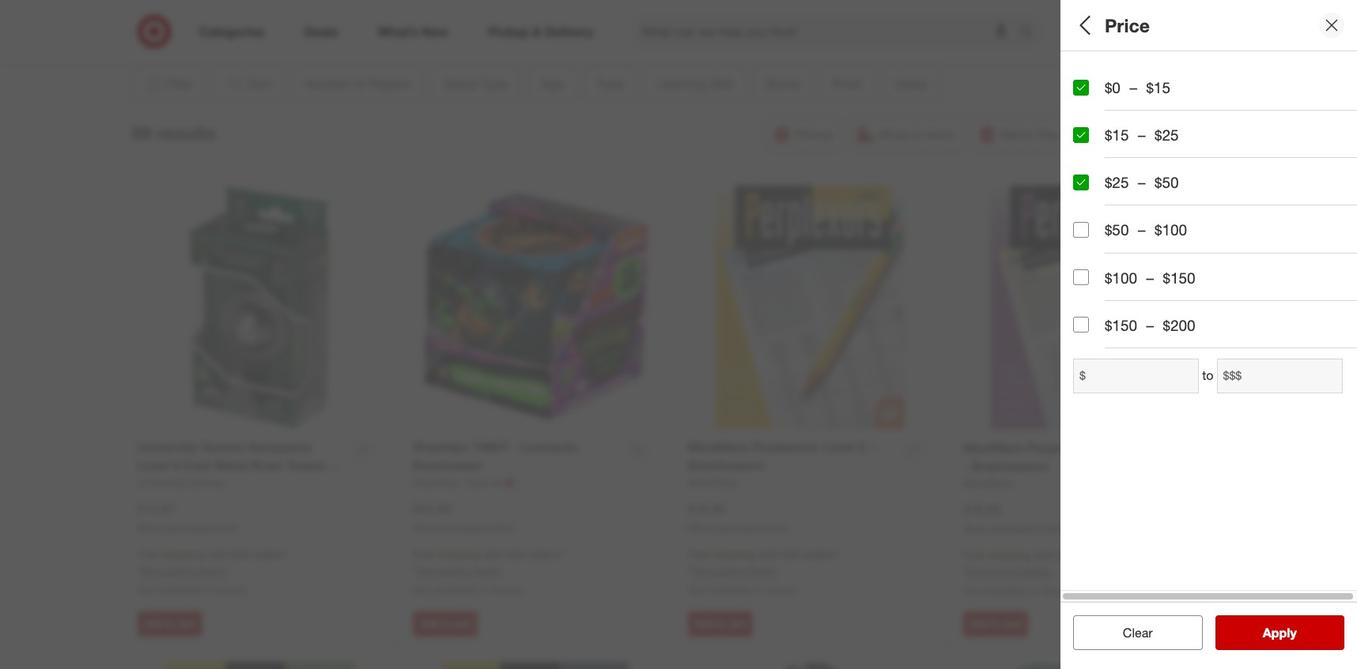 Task type: vqa. For each thing, say whether or not it's contained in the screenshot.
Siegen
no



Task type: describe. For each thing, give the bounding box(es) containing it.
adult
[[1102, 193, 1127, 207]]

games; inside game type classic games; creative games
[[1112, 138, 1151, 151]]

chuckle
[[1237, 359, 1277, 373]]

2
[[1086, 83, 1092, 96]]

creative inside 'learning skill coding; creative thinking; creativity; fine motor skills; gr'
[[1116, 304, 1157, 317]]

price inside button
[[1073, 394, 1111, 413]]

brand alice in wonderland; bepuzzled; chuckle & roar; educatio
[[1073, 339, 1357, 373]]

game
[[1073, 118, 1116, 136]]

see results
[[1246, 626, 1314, 642]]

$25.99
[[413, 501, 451, 517]]

games
[[1198, 138, 1233, 151]]

results for 99 results
[[157, 122, 216, 144]]

type inside game type classic games; creative games
[[1120, 118, 1153, 136]]

What can we help you find? suggestions appear below search field
[[632, 14, 1024, 49]]

clear button
[[1073, 616, 1203, 651]]

0 horizontal spatial $100
[[1105, 269, 1138, 287]]

type inside type board games; brainteasers
[[1073, 228, 1107, 247]]

99
[[132, 122, 152, 144]]

learning skill coding; creative thinking; creativity; fine motor skills; gr
[[1073, 284, 1357, 317]]

creativity;
[[1208, 304, 1257, 317]]

all
[[1149, 626, 1161, 642]]

creative inside game type classic games; creative games
[[1154, 138, 1195, 151]]

number of players 1; 2
[[1073, 62, 1206, 96]]

online inside $14.87 when purchased online
[[213, 522, 238, 534]]

online inside "$25.99 when purchased online"
[[488, 522, 513, 534]]

$200
[[1163, 316, 1196, 334]]

&
[[1280, 359, 1287, 373]]

apply button
[[1215, 616, 1345, 651]]

thinking;
[[1160, 304, 1204, 317]]

0 horizontal spatial $16.95
[[688, 501, 726, 517]]

sponsored
[[1101, 38, 1147, 50]]

type board games; brainteasers
[[1073, 228, 1210, 262]]

0 vertical spatial $25
[[1155, 126, 1179, 144]]

0 horizontal spatial $50
[[1105, 221, 1129, 239]]

age kids; adult
[[1073, 173, 1127, 207]]

$100  –  $150
[[1105, 269, 1196, 287]]

price dialog
[[1061, 0, 1357, 670]]

1 horizontal spatial $16.95
[[963, 502, 1001, 518]]

search
[[1013, 25, 1051, 41]]

gr
[[1349, 304, 1357, 317]]

educatio
[[1320, 359, 1357, 373]]

99 results
[[132, 122, 216, 144]]

age
[[1073, 173, 1101, 191]]

brainteasers
[[1148, 249, 1210, 262]]

clear for clear
[[1123, 626, 1153, 642]]

results for see results
[[1273, 626, 1314, 642]]

game type classic games; creative games
[[1073, 118, 1233, 151]]

board
[[1073, 249, 1103, 262]]

$25  –  $50
[[1105, 173, 1179, 192]]

$150  –  $200 checkbox
[[1073, 317, 1089, 333]]

see
[[1246, 626, 1269, 642]]

$14.87
[[138, 501, 176, 517]]

players
[[1153, 62, 1206, 80]]

$0  –  $15
[[1105, 78, 1171, 97]]

to
[[1203, 368, 1214, 384]]

$0  –  $15 checkbox
[[1073, 80, 1089, 95]]

advertisement region
[[198, 0, 1147, 37]]



Task type: locate. For each thing, give the bounding box(es) containing it.
exclusions apply. button
[[142, 564, 227, 580], [417, 564, 503, 580], [692, 564, 778, 580], [967, 565, 1053, 581]]

all filters dialog
[[1061, 0, 1357, 670]]

purchased inside $14.87 when purchased online
[[165, 522, 210, 534]]

0 vertical spatial $150
[[1163, 269, 1196, 287]]

wonderland;
[[1112, 359, 1175, 373]]

0 vertical spatial results
[[157, 122, 216, 144]]

clear inside button
[[1123, 626, 1153, 642]]

brand
[[1073, 339, 1117, 357]]

0 vertical spatial creative
[[1154, 138, 1195, 151]]

$50  –  $100 checkbox
[[1073, 222, 1089, 238]]

1 clear from the left
[[1115, 626, 1145, 642]]

learning
[[1073, 284, 1136, 302]]

available
[[159, 584, 201, 597], [434, 584, 477, 597], [709, 584, 752, 597], [984, 585, 1027, 598]]

exclusions
[[142, 565, 194, 578], [417, 565, 470, 578], [692, 565, 745, 578], [967, 566, 1020, 579]]

$100 up brainteasers
[[1155, 221, 1187, 239]]

apply.
[[198, 565, 227, 578], [473, 565, 503, 578], [748, 565, 778, 578], [1023, 566, 1053, 579]]

stores
[[216, 584, 247, 597], [491, 584, 522, 597], [767, 584, 797, 597], [1042, 585, 1073, 598]]

$50
[[1155, 173, 1179, 192], [1105, 221, 1129, 239]]

$150 up brand
[[1105, 316, 1138, 334]]

all filters
[[1073, 14, 1149, 36]]

$25  –  $50 checkbox
[[1073, 175, 1089, 191]]

with
[[208, 548, 229, 562], [483, 548, 504, 562], [759, 548, 779, 562], [1034, 549, 1054, 563]]

results inside button
[[1273, 626, 1314, 642]]

$50 down game type classic games; creative games
[[1155, 173, 1179, 192]]

1 horizontal spatial $15
[[1147, 78, 1171, 97]]

0 vertical spatial $50
[[1155, 173, 1179, 192]]

creative left games
[[1154, 138, 1195, 151]]

when inside $14.87 when purchased online
[[138, 522, 162, 534]]

1 vertical spatial results
[[1273, 626, 1314, 642]]

$150  –  $200
[[1105, 316, 1196, 334]]

1 horizontal spatial $150
[[1163, 269, 1196, 287]]

filters
[[1100, 14, 1149, 36]]

0 horizontal spatial $16.95 when purchased online
[[688, 501, 789, 534]]

price up sponsored
[[1105, 14, 1150, 36]]

1;
[[1073, 83, 1083, 96]]

$100
[[1155, 221, 1187, 239], [1105, 269, 1138, 287]]

1 horizontal spatial type
[[1120, 118, 1153, 136]]

$16.95 when purchased online
[[688, 501, 789, 534], [963, 502, 1064, 535]]

$25 left games
[[1155, 126, 1179, 144]]

0 vertical spatial games;
[[1112, 138, 1151, 151]]

1 vertical spatial $15
[[1105, 126, 1129, 144]]

of
[[1135, 62, 1149, 80]]

1 vertical spatial price
[[1073, 394, 1111, 413]]

fine
[[1260, 304, 1281, 317]]

1 horizontal spatial $16.95 when purchased online
[[963, 502, 1064, 535]]

$25 up the adult
[[1105, 173, 1129, 192]]

$25.99 when purchased online
[[413, 501, 513, 534]]

orders*
[[252, 548, 288, 562], [528, 548, 564, 562], [803, 548, 839, 562], [1078, 549, 1114, 563]]

1 horizontal spatial $25
[[1155, 126, 1179, 144]]

type
[[1120, 118, 1153, 136], [1073, 228, 1107, 247]]

$35
[[232, 548, 249, 562], [507, 548, 525, 562], [782, 548, 800, 562], [1057, 549, 1075, 563]]

1 vertical spatial $50
[[1105, 221, 1129, 239]]

1 vertical spatial creative
[[1116, 304, 1157, 317]]

$15  –  $25
[[1105, 126, 1179, 144]]

purchased inside "$25.99 when purchased online"
[[440, 522, 485, 534]]

1 vertical spatial $150
[[1105, 316, 1138, 334]]

bepuzzled;
[[1178, 359, 1233, 373]]

in inside brand alice in wonderland; bepuzzled; chuckle & roar; educatio
[[1101, 359, 1109, 373]]

results right '99'
[[157, 122, 216, 144]]

apply
[[1263, 626, 1297, 642]]

$25
[[1155, 126, 1179, 144], [1105, 173, 1129, 192]]

clear all button
[[1073, 616, 1203, 651]]

when
[[138, 522, 162, 534], [413, 522, 438, 534], [688, 522, 713, 534], [963, 523, 988, 535]]

clear inside button
[[1115, 626, 1145, 642]]

2 clear from the left
[[1123, 626, 1153, 642]]

creative down skill
[[1116, 304, 1157, 317]]

0 horizontal spatial $15
[[1105, 126, 1129, 144]]

1 horizontal spatial results
[[1273, 626, 1314, 642]]

coding;
[[1073, 304, 1112, 317]]

games; down $50  –  $100
[[1107, 249, 1145, 262]]

$100 left skill
[[1105, 269, 1138, 287]]

purchased
[[165, 522, 210, 534], [440, 522, 485, 534], [715, 522, 761, 534], [991, 523, 1036, 535]]

when inside "$25.99 when purchased online"
[[413, 522, 438, 534]]

skills;
[[1317, 304, 1345, 317]]

$50  –  $100
[[1105, 221, 1187, 239]]

0 horizontal spatial $25
[[1105, 173, 1129, 192]]

$15 right $15  –  $25 checkbox at right
[[1105, 126, 1129, 144]]

0 vertical spatial type
[[1120, 118, 1153, 136]]

shipping
[[163, 548, 205, 562], [438, 548, 480, 562], [713, 548, 755, 562], [988, 549, 1031, 563]]

$15  –  $25 checkbox
[[1073, 127, 1089, 143]]

games; inside type board games; brainteasers
[[1107, 249, 1145, 262]]

$15
[[1147, 78, 1171, 97], [1105, 126, 1129, 144]]

price button
[[1073, 384, 1346, 439]]

$150 down brainteasers
[[1163, 269, 1196, 287]]

type up board
[[1073, 228, 1107, 247]]

search button
[[1013, 14, 1051, 52]]

1 vertical spatial type
[[1073, 228, 1107, 247]]

1 vertical spatial games;
[[1107, 249, 1145, 262]]

kids;
[[1073, 193, 1098, 207]]

$15 right the $0 at the top
[[1147, 78, 1171, 97]]

1 horizontal spatial $50
[[1155, 173, 1179, 192]]

all
[[1073, 14, 1095, 36]]

roar;
[[1290, 359, 1317, 373]]

creative
[[1154, 138, 1195, 151], [1116, 304, 1157, 317]]

1 horizontal spatial $100
[[1155, 221, 1187, 239]]

clear for clear all
[[1115, 626, 1145, 642]]

None text field
[[1073, 359, 1199, 394], [1217, 359, 1343, 394], [1073, 359, 1199, 394], [1217, 359, 1343, 394]]

0 vertical spatial $15
[[1147, 78, 1171, 97]]

free
[[138, 548, 160, 562], [413, 548, 435, 562], [688, 548, 710, 562], [963, 549, 985, 563]]

skill
[[1140, 284, 1170, 302]]

price down the alice
[[1073, 394, 1111, 413]]

1 vertical spatial $25
[[1105, 173, 1129, 192]]

$50 down the adult
[[1105, 221, 1129, 239]]

0 horizontal spatial results
[[157, 122, 216, 144]]

*
[[138, 565, 142, 578], [413, 565, 417, 578], [688, 565, 692, 578], [963, 566, 967, 579]]

motor
[[1284, 304, 1314, 317]]

$14.87 when purchased online
[[138, 501, 238, 534]]

classic
[[1073, 138, 1109, 151]]

in
[[1101, 359, 1109, 373], [204, 584, 213, 597], [480, 584, 488, 597], [755, 584, 764, 597], [1030, 585, 1039, 598]]

number
[[1073, 62, 1131, 80]]

0 horizontal spatial $150
[[1105, 316, 1138, 334]]

$0
[[1105, 78, 1121, 97]]

price
[[1105, 14, 1150, 36], [1073, 394, 1111, 413]]

results right see
[[1273, 626, 1314, 642]]

0 vertical spatial $100
[[1155, 221, 1187, 239]]

online
[[213, 522, 238, 534], [488, 522, 513, 534], [763, 522, 789, 534], [1039, 523, 1064, 535]]

clear
[[1115, 626, 1145, 642], [1123, 626, 1153, 642]]

not
[[138, 584, 155, 597], [413, 584, 431, 597], [688, 584, 706, 597], [963, 585, 981, 598]]

1 vertical spatial $100
[[1105, 269, 1138, 287]]

0 horizontal spatial type
[[1073, 228, 1107, 247]]

0 vertical spatial price
[[1105, 14, 1150, 36]]

$150
[[1163, 269, 1196, 287], [1105, 316, 1138, 334]]

alice
[[1073, 359, 1098, 373]]

clear all
[[1115, 626, 1161, 642]]

price inside dialog
[[1105, 14, 1150, 36]]

games;
[[1112, 138, 1151, 151], [1107, 249, 1145, 262]]

$100  –  $150 checkbox
[[1073, 270, 1089, 286]]

see results button
[[1215, 616, 1345, 651]]

$16.95
[[688, 501, 726, 517], [963, 502, 1001, 518]]

free shipping with $35 orders* * exclusions apply. not available in stores
[[138, 548, 288, 597], [413, 548, 564, 597], [688, 548, 839, 597], [963, 549, 1114, 598]]

type down '$0  –  $15' at the right top
[[1120, 118, 1153, 136]]

results
[[157, 122, 216, 144], [1273, 626, 1314, 642]]

games; up $25  –  $50
[[1112, 138, 1151, 151]]



